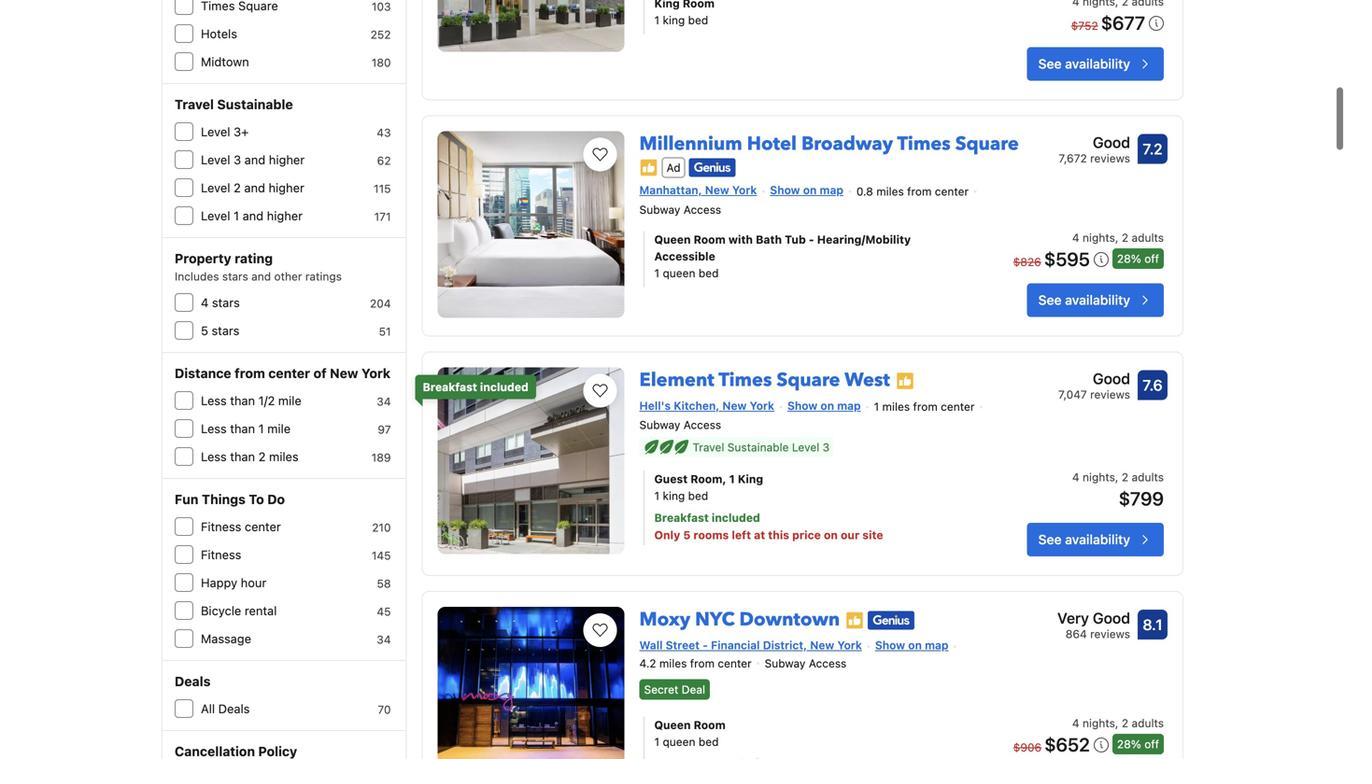 Task type: describe. For each thing, give the bounding box(es) containing it.
travel for travel sustainable
[[175, 97, 214, 112]]

element times square west
[[640, 368, 890, 393]]

hotels
[[201, 27, 237, 41]]

hotel
[[747, 131, 797, 157]]

bed inside 'guest room, 1 king 1 king bed breakfast included only 5 rooms left at this price on our site'
[[688, 490, 709, 503]]

millennium hotel broadway times square image
[[438, 131, 625, 318]]

all
[[201, 702, 215, 716]]

queen for queen room with bath tub - hearing/mobility accessible 1 queen bed
[[655, 233, 691, 246]]

2 vertical spatial access
[[809, 657, 847, 670]]

1 inside queen room with bath tub - hearing/mobility accessible 1 queen bed
[[655, 267, 660, 280]]

nights inside 4 nights , 2 adults $799
[[1083, 471, 1116, 484]]

see availability link for element times square west
[[1028, 523, 1164, 557]]

97
[[378, 423, 391, 436]]

, for $595
[[1116, 231, 1119, 244]]

hell's
[[640, 399, 671, 412]]

queen room with bath tub - hearing/mobility accessible 1 queen bed
[[655, 233, 911, 280]]

manhattan,
[[640, 184, 702, 197]]

0.8 miles from center subway access
[[640, 185, 969, 216]]

stars for 5 stars
[[212, 324, 240, 338]]

1 see from the top
[[1039, 56, 1062, 71]]

7,672
[[1059, 152, 1088, 165]]

5 inside 'guest room, 1 king 1 king bed breakfast included only 5 rooms left at this price on our site'
[[683, 529, 691, 542]]

$799
[[1119, 488, 1164, 510]]

stars for 4 stars
[[212, 296, 240, 310]]

28% off for $595
[[1118, 252, 1160, 265]]

2 vertical spatial subway
[[765, 657, 806, 670]]

on for square
[[821, 399, 835, 412]]

62
[[377, 154, 391, 167]]

7.2
[[1143, 140, 1163, 158]]

our
[[841, 529, 860, 542]]

210
[[372, 521, 391, 535]]

7,047
[[1059, 388, 1088, 401]]

adults inside 4 nights , 2 adults $799
[[1132, 471, 1164, 484]]

off for $652
[[1145, 739, 1160, 752]]

fun
[[175, 492, 199, 507]]

115
[[374, 182, 391, 195]]

864
[[1066, 628, 1088, 641]]

guest room, 1 king link
[[655, 471, 971, 488]]

0 horizontal spatial included
[[480, 381, 529, 394]]

secret deal
[[644, 684, 706, 697]]

very
[[1058, 610, 1090, 628]]

$906
[[1014, 742, 1042, 755]]

252
[[371, 28, 391, 41]]

171
[[374, 210, 391, 223]]

midtown
[[201, 55, 249, 69]]

room for queen room
[[694, 719, 726, 732]]

less for less than 1/2 mile
[[201, 394, 227, 408]]

queen inside queen room with bath tub - hearing/mobility accessible 1 queen bed
[[663, 267, 696, 280]]

this property is part of our preferred partner program. it's committed to providing excellent service and good value. it'll pay us a higher commission if you make a booking. image for moxy nyc downtown
[[846, 612, 865, 631]]

miles up do at the bottom of page
[[269, 450, 299, 464]]

4 nights , 2 adults for $595
[[1073, 231, 1164, 244]]

west
[[845, 368, 890, 393]]

site
[[863, 529, 884, 542]]

1 miles from center subway access
[[640, 401, 975, 432]]

good for element times square west
[[1093, 370, 1131, 388]]

rooms
[[694, 529, 729, 542]]

204
[[370, 297, 391, 310]]

rental
[[245, 604, 277, 618]]

with
[[729, 233, 753, 246]]

new right manhattan,
[[705, 184, 730, 197]]

other
[[274, 270, 302, 283]]

1 king from the top
[[663, 13, 685, 27]]

all deals
[[201, 702, 250, 716]]

0 horizontal spatial square
[[777, 368, 841, 393]]

new right of
[[330, 366, 358, 381]]

hour
[[241, 576, 267, 590]]

queen room with bath tub - hearing/mobility accessible link
[[655, 231, 971, 265]]

sustainable for travel sustainable
[[217, 97, 293, 112]]

distance from center of new york
[[175, 366, 391, 381]]

nights for $595
[[1083, 231, 1116, 244]]

reviews for millennium hotel broadway times square
[[1091, 152, 1131, 165]]

property
[[175, 251, 231, 266]]

stars inside the property rating includes stars and other ratings
[[222, 270, 248, 283]]

1/2
[[259, 394, 275, 408]]

bicycle
[[201, 604, 241, 618]]

room for queen room with bath tub - hearing/mobility accessible 1 queen bed
[[694, 233, 726, 246]]

level 3+
[[201, 125, 249, 139]]

bed inside queen room with bath tub - hearing/mobility accessible 1 queen bed
[[699, 267, 719, 280]]

level for level 3 and higher
[[201, 153, 230, 167]]

room,
[[691, 473, 727, 486]]

and for 2
[[244, 181, 265, 195]]

1 availability from the top
[[1066, 56, 1131, 71]]

miles for 0.8
[[877, 185, 904, 198]]

0 vertical spatial 3
[[234, 153, 241, 167]]

map for west
[[838, 399, 861, 412]]

see for millennium hotel broadway times square
[[1039, 292, 1062, 308]]

and for 1
[[243, 209, 264, 223]]

this property is part of our preferred partner program. it's committed to providing excellent service and good value. it'll pay us a higher commission if you make a booking. image for element times square west
[[896, 372, 915, 391]]

new right the kitchen,
[[723, 399, 747, 412]]

at
[[754, 529, 766, 542]]

4.2
[[640, 657, 656, 670]]

reviews for element times square west
[[1091, 388, 1131, 401]]

happy hour
[[201, 576, 267, 590]]

4 up $652
[[1073, 717, 1080, 731]]

travel for travel sustainable level 3
[[693, 441, 725, 454]]

left
[[732, 529, 751, 542]]

4 inside 4 nights , 2 adults $799
[[1073, 471, 1080, 484]]

nyc
[[695, 608, 735, 633]]

189
[[372, 451, 391, 464]]

york down "element times square west"
[[750, 399, 775, 412]]

34 for less than 1/2 mile
[[377, 395, 391, 408]]

tub
[[785, 233, 806, 246]]

york up with
[[733, 184, 757, 197]]

1 see availability from the top
[[1039, 56, 1131, 71]]

king inside 'guest room, 1 king 1 king bed breakfast included only 5 rooms left at this price on our site'
[[663, 490, 685, 503]]

103
[[372, 0, 391, 13]]

distance
[[175, 366, 231, 381]]

7.6
[[1143, 377, 1163, 394]]

very good 864 reviews
[[1058, 610, 1131, 641]]

access for millennium
[[684, 203, 722, 216]]

do
[[267, 492, 285, 507]]

less than 2 miles
[[201, 450, 299, 464]]

less for less than 2 miles
[[201, 450, 227, 464]]

less than 1/2 mile
[[201, 394, 302, 408]]

and for 3
[[245, 153, 266, 167]]

5 stars
[[201, 324, 240, 338]]

show for square
[[788, 399, 818, 412]]

level 1 and higher
[[201, 209, 303, 223]]

, for $652
[[1116, 717, 1119, 731]]

0 horizontal spatial -
[[703, 639, 708, 652]]

millennium
[[640, 131, 743, 157]]

level 2 and higher
[[201, 181, 305, 195]]

property rating includes stars and other ratings
[[175, 251, 342, 283]]

0 horizontal spatial deals
[[175, 674, 211, 690]]

show for downtown
[[876, 639, 906, 652]]

than for 1
[[230, 422, 255, 436]]

ratings
[[305, 270, 342, 283]]

mile for less than 1 mile
[[267, 422, 291, 436]]

subway for millennium hotel broadway times square
[[640, 203, 681, 216]]

than for 1/2
[[230, 394, 255, 408]]

- inside queen room with bath tub - hearing/mobility accessible 1 queen bed
[[809, 233, 815, 246]]

massage
[[201, 632, 251, 646]]

fun things to do
[[175, 492, 285, 507]]

new up subway access
[[811, 639, 835, 652]]

fitness for fitness
[[201, 548, 241, 562]]

element times square west image
[[438, 368, 625, 555]]

travel sustainable level 3
[[693, 441, 830, 454]]

51
[[379, 325, 391, 338]]

show on map for downtown
[[876, 639, 949, 652]]

show for broadway
[[770, 184, 800, 197]]

see availability link for millennium hotel broadway times square
[[1028, 284, 1164, 317]]

miles for 1
[[883, 401, 910, 414]]

availability for element times square west
[[1066, 532, 1131, 548]]

8.1
[[1143, 616, 1163, 634]]

180
[[372, 56, 391, 69]]

queen for queen room
[[655, 719, 691, 732]]

moxy
[[640, 608, 691, 633]]

1 see availability link from the top
[[1028, 47, 1164, 81]]

included inside 'guest room, 1 king 1 king bed breakfast included only 5 rooms left at this price on our site'
[[712, 512, 761, 525]]

adults for $652
[[1132, 717, 1164, 731]]

things
[[202, 492, 246, 507]]

hearing/mobility
[[818, 233, 911, 246]]

millennium hotel broadway times square link
[[640, 124, 1019, 157]]



Task type: vqa. For each thing, say whether or not it's contained in the screenshot.
third SEE AVAILABILITY from the top of the page
yes



Task type: locate. For each thing, give the bounding box(es) containing it.
1 vertical spatial queen
[[663, 736, 696, 749]]

center for 4.2 miles from center
[[718, 657, 752, 670]]

queen down accessible
[[663, 267, 696, 280]]

good element
[[1059, 131, 1131, 154], [1059, 368, 1131, 390]]

1 vertical spatial mile
[[267, 422, 291, 436]]

financial
[[711, 639, 760, 652]]

on for broadway
[[803, 184, 817, 197]]

1 vertical spatial less
[[201, 422, 227, 436]]

travel sustainable
[[175, 97, 293, 112]]

4 down includes
[[201, 296, 209, 310]]

map for times
[[820, 184, 844, 197]]

miles for 4.2
[[660, 657, 687, 670]]

stars down 4 stars
[[212, 324, 240, 338]]

good left "scored 7.6" element
[[1093, 370, 1131, 388]]

2 vertical spatial adults
[[1132, 717, 1164, 731]]

reviews inside very good 864 reviews
[[1091, 628, 1131, 641]]

center inside 1 miles from center subway access
[[941, 401, 975, 414]]

2 vertical spatial see availability link
[[1028, 523, 1164, 557]]

and up level 2 and higher
[[245, 153, 266, 167]]

3 up guest room, 1 king link
[[823, 441, 830, 454]]

availability down the $595
[[1066, 292, 1131, 308]]

access down downtown
[[809, 657, 847, 670]]

0 vertical spatial included
[[480, 381, 529, 394]]

2 vertical spatial stars
[[212, 324, 240, 338]]

0 vertical spatial room
[[694, 233, 726, 246]]

reviews right 7,047
[[1091, 388, 1131, 401]]

1 vertical spatial included
[[712, 512, 761, 525]]

mile for less than 1/2 mile
[[278, 394, 302, 408]]

58
[[377, 578, 391, 591]]

subway down district,
[[765, 657, 806, 670]]

1 vertical spatial subway
[[640, 419, 681, 432]]

miles inside 0.8 miles from center subway access
[[877, 185, 904, 198]]

1 28% off from the top
[[1118, 252, 1160, 265]]

miles down west
[[883, 401, 910, 414]]

subway
[[640, 203, 681, 216], [640, 419, 681, 432], [765, 657, 806, 670]]

0 vertical spatial good element
[[1059, 131, 1131, 154]]

less down the less than 1 mile
[[201, 450, 227, 464]]

2 28% from the top
[[1118, 739, 1142, 752]]

28% off right the $595
[[1118, 252, 1160, 265]]

see availability for element times square west
[[1039, 532, 1131, 548]]

deals up all
[[175, 674, 211, 690]]

28% for $595
[[1118, 252, 1142, 265]]

34
[[377, 395, 391, 408], [377, 634, 391, 647]]

show on map for square
[[788, 399, 861, 412]]

1 vertical spatial map
[[838, 399, 861, 412]]

1 vertical spatial show
[[788, 399, 818, 412]]

reviews right 864
[[1091, 628, 1131, 641]]

0 horizontal spatial times
[[719, 368, 772, 393]]

good element left scored 7.2 element
[[1059, 131, 1131, 154]]

1 vertical spatial good
[[1093, 370, 1131, 388]]

this property is part of our preferred partner program. it's committed to providing excellent service and good value. it'll pay us a higher commission if you make a booking. image
[[640, 159, 658, 177], [640, 159, 658, 177], [896, 372, 915, 391]]

1 nights from the top
[[1083, 231, 1116, 244]]

1 horizontal spatial 3
[[823, 441, 830, 454]]

higher for level 1 and higher
[[267, 209, 303, 223]]

on for downtown
[[909, 639, 922, 652]]

off for $595
[[1145, 252, 1160, 265]]

happy
[[201, 576, 237, 590]]

moxy nyc downtown link
[[640, 600, 840, 633]]

3 see availability from the top
[[1039, 532, 1131, 548]]

room up accessible
[[694, 233, 726, 246]]

district,
[[763, 639, 808, 652]]

good element for element times square west
[[1059, 368, 1131, 390]]

see for element times square west
[[1039, 532, 1062, 548]]

4.2 miles from center
[[640, 657, 752, 670]]

from for 1 miles from center subway access
[[914, 401, 938, 414]]

level up level 1 and higher
[[201, 181, 230, 195]]

1 vertical spatial queen
[[655, 719, 691, 732]]

access
[[684, 203, 722, 216], [684, 419, 722, 432], [809, 657, 847, 670]]

fitness center
[[201, 520, 281, 534]]

1 king bed
[[655, 13, 709, 27]]

less for less than 1 mile
[[201, 422, 227, 436]]

1 vertical spatial stars
[[212, 296, 240, 310]]

sustainable up the king
[[728, 441, 789, 454]]

breakfast included
[[423, 381, 529, 394]]

this
[[768, 529, 790, 542]]

1 34 from the top
[[377, 395, 391, 408]]

0 vertical spatial show
[[770, 184, 800, 197]]

3 less from the top
[[201, 450, 227, 464]]

higher up level 2 and higher
[[269, 153, 305, 167]]

3
[[234, 153, 241, 167], [823, 441, 830, 454]]

43
[[377, 126, 391, 139]]

3 good from the top
[[1093, 610, 1131, 628]]

1 horizontal spatial deals
[[218, 702, 250, 716]]

includes
[[175, 270, 219, 283]]

queen down "queen room"
[[663, 736, 696, 749]]

4 down 7,047
[[1073, 471, 1080, 484]]

access down hell's kitchen, new york
[[684, 419, 722, 432]]

genius discounts available at this property. image
[[689, 159, 736, 177], [689, 159, 736, 177], [868, 612, 915, 631], [868, 612, 915, 631]]

less up less than 2 miles
[[201, 422, 227, 436]]

guest room, 1 king 1 king bed breakfast included only 5 rooms left at this price on our site
[[655, 473, 884, 542]]

- up 4.2 miles from center on the bottom
[[703, 639, 708, 652]]

accessible
[[655, 250, 716, 263]]

adults
[[1132, 231, 1164, 244], [1132, 471, 1164, 484], [1132, 717, 1164, 731]]

than left the 1/2
[[230, 394, 255, 408]]

1 4 nights , 2 adults from the top
[[1073, 231, 1164, 244]]

1 horizontal spatial times
[[898, 131, 951, 157]]

good inside very good 864 reviews
[[1093, 610, 1131, 628]]

1 than from the top
[[230, 394, 255, 408]]

1 less from the top
[[201, 394, 227, 408]]

center for 1 miles from center subway access
[[941, 401, 975, 414]]

2 off from the top
[[1145, 739, 1160, 752]]

2 vertical spatial see availability
[[1039, 532, 1131, 548]]

adults for $595
[[1132, 231, 1164, 244]]

0 vertical spatial see
[[1039, 56, 1062, 71]]

1 room from the top
[[694, 233, 726, 246]]

from for 0.8 miles from center subway access
[[908, 185, 932, 198]]

and down rating
[[252, 270, 271, 283]]

2 good from the top
[[1093, 370, 1131, 388]]

from inside 0.8 miles from center subway access
[[908, 185, 932, 198]]

this property is part of our preferred partner program. it's committed to providing excellent service and good value. it'll pay us a higher commission if you make a booking. image for element times square west
[[896, 372, 915, 391]]

see availability link down the $595
[[1028, 284, 1164, 317]]

good 7,672 reviews
[[1059, 134, 1131, 165]]

5 right only
[[683, 529, 691, 542]]

2 availability from the top
[[1066, 292, 1131, 308]]

this property is part of our preferred partner program. it's committed to providing excellent service and good value. it'll pay us a higher commission if you make a booking. image for millennium hotel broadway times square
[[640, 159, 658, 177]]

miles down the street
[[660, 657, 687, 670]]

than down the less than 1 mile
[[230, 450, 255, 464]]

2 34 from the top
[[377, 634, 391, 647]]

than up less than 2 miles
[[230, 422, 255, 436]]

0 vertical spatial adults
[[1132, 231, 1164, 244]]

this property is part of our preferred partner program. it's committed to providing excellent service and good value. it'll pay us a higher commission if you make a booking. image
[[896, 372, 915, 391], [846, 612, 865, 631], [846, 612, 865, 631]]

1 horizontal spatial included
[[712, 512, 761, 525]]

1 vertical spatial show on map
[[788, 399, 861, 412]]

nights up the $595
[[1083, 231, 1116, 244]]

2 nights from the top
[[1083, 471, 1116, 484]]

1
[[655, 13, 660, 27], [234, 209, 239, 223], [655, 267, 660, 280], [874, 401, 880, 414], [259, 422, 264, 436], [730, 473, 735, 486], [655, 490, 660, 503], [655, 736, 660, 749]]

2
[[234, 181, 241, 195], [1122, 231, 1129, 244], [259, 450, 266, 464], [1122, 471, 1129, 484], [1122, 717, 1129, 731]]

guest
[[655, 473, 688, 486]]

1 vertical spatial nights
[[1083, 471, 1116, 484]]

and down 'level 3 and higher'
[[244, 181, 265, 195]]

0 horizontal spatial sustainable
[[217, 97, 293, 112]]

28%
[[1118, 252, 1142, 265], [1118, 739, 1142, 752]]

access for element
[[684, 419, 722, 432]]

higher down level 2 and higher
[[267, 209, 303, 223]]

1 good from the top
[[1093, 134, 1131, 151]]

0 horizontal spatial 5
[[201, 324, 208, 338]]

1 fitness from the top
[[201, 520, 241, 534]]

level for level 1 and higher
[[201, 209, 230, 223]]

3 adults from the top
[[1132, 717, 1164, 731]]

3 than from the top
[[230, 450, 255, 464]]

1 vertical spatial square
[[777, 368, 841, 393]]

york
[[733, 184, 757, 197], [362, 366, 391, 381], [750, 399, 775, 412], [838, 639, 862, 652]]

fitness for fitness center
[[201, 520, 241, 534]]

0 vertical spatial -
[[809, 233, 815, 246]]

4 nights , 2 adults up the $595
[[1073, 231, 1164, 244]]

1 vertical spatial higher
[[269, 181, 305, 195]]

2 queen from the top
[[655, 719, 691, 732]]

off right $652
[[1145, 739, 1160, 752]]

1 vertical spatial see availability link
[[1028, 284, 1164, 317]]

stars up 5 stars
[[212, 296, 240, 310]]

1 vertical spatial travel
[[693, 441, 725, 454]]

good 7,047 reviews
[[1059, 370, 1131, 401]]

5 down 4 stars
[[201, 324, 208, 338]]

2 king from the top
[[663, 490, 685, 503]]

3 availability from the top
[[1066, 532, 1131, 548]]

- right tub
[[809, 233, 815, 246]]

2 28% off from the top
[[1118, 739, 1160, 752]]

0 vertical spatial than
[[230, 394, 255, 408]]

mile right the 1/2
[[278, 394, 302, 408]]

2 , from the top
[[1116, 471, 1119, 484]]

level up property
[[201, 209, 230, 223]]

2 adults from the top
[[1132, 471, 1164, 484]]

2 vertical spatial reviews
[[1091, 628, 1131, 641]]

and down level 2 and higher
[[243, 209, 264, 223]]

1 vertical spatial -
[[703, 639, 708, 652]]

see availability link down 4 nights , 2 adults $799
[[1028, 523, 1164, 557]]

square left 7,672
[[956, 131, 1019, 157]]

queen room link
[[655, 717, 971, 734]]

0 vertical spatial 28% off
[[1118, 252, 1160, 265]]

0 horizontal spatial 3
[[234, 153, 241, 167]]

0 vertical spatial breakfast
[[423, 381, 477, 394]]

street
[[666, 639, 700, 652]]

0 vertical spatial sustainable
[[217, 97, 293, 112]]

of
[[314, 366, 327, 381]]

2 4 nights , 2 adults from the top
[[1073, 717, 1164, 731]]

reviews inside good 7,672 reviews
[[1091, 152, 1131, 165]]

1 vertical spatial see availability
[[1039, 292, 1131, 308]]

0 vertical spatial deals
[[175, 674, 211, 690]]

0 vertical spatial travel
[[175, 97, 214, 112]]

than for 2
[[230, 450, 255, 464]]

york down the 51
[[362, 366, 391, 381]]

room inside queen room with bath tub - hearing/mobility accessible 1 queen bed
[[694, 233, 726, 246]]

1 vertical spatial room
[[694, 719, 726, 732]]

1 28% from the top
[[1118, 252, 1142, 265]]

0 vertical spatial see availability link
[[1028, 47, 1164, 81]]

reviews
[[1091, 152, 1131, 165], [1091, 388, 1131, 401], [1091, 628, 1131, 641]]

higher for level 2 and higher
[[269, 181, 305, 195]]

3 down 3+
[[234, 153, 241, 167]]

availability for millennium hotel broadway times square
[[1066, 292, 1131, 308]]

0 vertical spatial access
[[684, 203, 722, 216]]

2 room from the top
[[694, 719, 726, 732]]

travel up room,
[[693, 441, 725, 454]]

1 vertical spatial 5
[[683, 529, 691, 542]]

fitness down things
[[201, 520, 241, 534]]

0 vertical spatial good
[[1093, 134, 1131, 151]]

wall street - financial district, new york
[[640, 639, 862, 652]]

28% off for $652
[[1118, 739, 1160, 752]]

4 up the $595
[[1073, 231, 1080, 244]]

good right very
[[1093, 610, 1131, 628]]

good inside good 7,672 reviews
[[1093, 134, 1131, 151]]

to
[[249, 492, 264, 507]]

bath
[[756, 233, 782, 246]]

scored 7.6 element
[[1138, 370, 1168, 400]]

see availability down the $595
[[1039, 292, 1131, 308]]

scored 7.2 element
[[1138, 134, 1168, 164]]

28% right $652
[[1118, 739, 1142, 752]]

2 vertical spatial see
[[1039, 532, 1062, 548]]

0 vertical spatial 5
[[201, 324, 208, 338]]

nights down 7,047
[[1083, 471, 1116, 484]]

0 vertical spatial ,
[[1116, 231, 1119, 244]]

and inside the property rating includes stars and other ratings
[[252, 270, 271, 283]]

2 see from the top
[[1039, 292, 1062, 308]]

0 vertical spatial reviews
[[1091, 152, 1131, 165]]

room
[[694, 233, 726, 246], [694, 719, 726, 732]]

1 horizontal spatial square
[[956, 131, 1019, 157]]

0 vertical spatial off
[[1145, 252, 1160, 265]]

moxy nyc downtown image
[[438, 608, 625, 760]]

level down 1 miles from center subway access
[[792, 441, 820, 454]]

miles right 0.8
[[877, 185, 904, 198]]

access inside 1 miles from center subway access
[[684, 419, 722, 432]]

1 vertical spatial availability
[[1066, 292, 1131, 308]]

good element left 7.6
[[1059, 368, 1131, 390]]

level left 3+
[[201, 125, 230, 139]]

higher
[[269, 153, 305, 167], [269, 181, 305, 195], [267, 209, 303, 223]]

than
[[230, 394, 255, 408], [230, 422, 255, 436], [230, 450, 255, 464]]

subway access
[[765, 657, 847, 670]]

subway for element times square west
[[640, 419, 681, 432]]

1 vertical spatial reviews
[[1091, 388, 1131, 401]]

mile down the 1/2
[[267, 422, 291, 436]]

times up hell's kitchen, new york
[[719, 368, 772, 393]]

queen
[[663, 267, 696, 280], [663, 736, 696, 749]]

1 horizontal spatial sustainable
[[728, 441, 789, 454]]

see availability down 4 nights , 2 adults $799
[[1039, 532, 1131, 548]]

1 adults from the top
[[1132, 231, 1164, 244]]

subway down manhattan,
[[640, 203, 681, 216]]

from for 4.2 miles from center
[[690, 657, 715, 670]]

less than 1 mile
[[201, 422, 291, 436]]

availability
[[1066, 56, 1131, 71], [1066, 292, 1131, 308], [1066, 532, 1131, 548]]

millennium hotel broadway times square
[[640, 131, 1019, 157]]

34 up 97
[[377, 395, 391, 408]]

1 horizontal spatial -
[[809, 233, 815, 246]]

$752
[[1072, 19, 1099, 32]]

0 vertical spatial map
[[820, 184, 844, 197]]

1 vertical spatial off
[[1145, 739, 1160, 752]]

2 see availability link from the top
[[1028, 284, 1164, 317]]

good element for millennium hotel broadway times square
[[1059, 131, 1131, 154]]

see availability down $752
[[1039, 56, 1131, 71]]

34 for massage
[[377, 634, 391, 647]]

0 vertical spatial stars
[[222, 270, 248, 283]]

0 vertical spatial subway
[[640, 203, 681, 216]]

2 vertical spatial ,
[[1116, 717, 1119, 731]]

3 see availability link from the top
[[1028, 523, 1164, 557]]

0 vertical spatial 4 nights , 2 adults
[[1073, 231, 1164, 244]]

3+
[[234, 125, 249, 139]]

2 vertical spatial good
[[1093, 610, 1131, 628]]

higher for level 3 and higher
[[269, 153, 305, 167]]

3 , from the top
[[1116, 717, 1119, 731]]

see availability for millennium hotel broadway times square
[[1039, 292, 1131, 308]]

level for level 2 and higher
[[201, 181, 230, 195]]

travel up level 3+
[[175, 97, 214, 112]]

reviews right 7,672
[[1091, 152, 1131, 165]]

1 good element from the top
[[1059, 131, 1131, 154]]

availability down 4 nights , 2 adults $799
[[1066, 532, 1131, 548]]

1 queen bed
[[655, 736, 719, 749]]

1 off from the top
[[1145, 252, 1160, 265]]

center for 0.8 miles from center subway access
[[935, 185, 969, 198]]

1 , from the top
[[1116, 231, 1119, 244]]

show
[[770, 184, 800, 197], [788, 399, 818, 412], [876, 639, 906, 652]]

2 vertical spatial show
[[876, 639, 906, 652]]

show on map for broadway
[[770, 184, 844, 197]]

hell's kitchen, new york
[[640, 399, 775, 412]]

2 good element from the top
[[1059, 368, 1131, 390]]

0 vertical spatial 34
[[377, 395, 391, 408]]

45
[[377, 606, 391, 619]]

4 stars
[[201, 296, 240, 310]]

1 queen from the top
[[655, 233, 691, 246]]

2 less from the top
[[201, 422, 227, 436]]

level down level 3+
[[201, 153, 230, 167]]

2 reviews from the top
[[1091, 388, 1131, 401]]

queen
[[655, 233, 691, 246], [655, 719, 691, 732]]

1 inside 1 miles from center subway access
[[874, 401, 880, 414]]

34 down 45
[[377, 634, 391, 647]]

0 vertical spatial less
[[201, 394, 227, 408]]

1 vertical spatial 28% off
[[1118, 739, 1160, 752]]

scored 8.1 element
[[1138, 610, 1168, 640]]

1 horizontal spatial travel
[[693, 441, 725, 454]]

0 horizontal spatial breakfast
[[423, 381, 477, 394]]

sustainable up 3+
[[217, 97, 293, 112]]

queen up accessible
[[655, 233, 691, 246]]

$652
[[1045, 734, 1090, 756]]

good left 7.2
[[1093, 134, 1131, 151]]

1 vertical spatial 28%
[[1118, 739, 1142, 752]]

good inside good 7,047 reviews
[[1093, 370, 1131, 388]]

see availability
[[1039, 56, 1131, 71], [1039, 292, 1131, 308], [1039, 532, 1131, 548]]

higher down 'level 3 and higher'
[[269, 181, 305, 195]]

subway inside 0.8 miles from center subway access
[[640, 203, 681, 216]]

1 horizontal spatial breakfast
[[655, 512, 709, 525]]

mile
[[278, 394, 302, 408], [267, 422, 291, 436]]

0 vertical spatial 28%
[[1118, 252, 1142, 265]]

less down "distance"
[[201, 394, 227, 408]]

2 vertical spatial less
[[201, 450, 227, 464]]

access down manhattan, new york
[[684, 203, 722, 216]]

reviews inside good 7,047 reviews
[[1091, 388, 1131, 401]]

deals
[[175, 674, 211, 690], [218, 702, 250, 716]]

4 nights , 2 adults $799
[[1073, 471, 1164, 510]]

1 vertical spatial than
[[230, 422, 255, 436]]

$595
[[1045, 248, 1090, 270]]

, inside 4 nights , 2 adults $799
[[1116, 471, 1119, 484]]

0 vertical spatial mile
[[278, 394, 302, 408]]

2 vertical spatial nights
[[1083, 717, 1116, 731]]

breakfast
[[423, 381, 477, 394], [655, 512, 709, 525]]

stars down rating
[[222, 270, 248, 283]]

1 reviews from the top
[[1091, 152, 1131, 165]]

1 vertical spatial deals
[[218, 702, 250, 716]]

1 vertical spatial good element
[[1059, 368, 1131, 390]]

1 vertical spatial times
[[719, 368, 772, 393]]

from
[[908, 185, 932, 198], [235, 366, 265, 381], [914, 401, 938, 414], [690, 657, 715, 670]]

less
[[201, 394, 227, 408], [201, 422, 227, 436], [201, 450, 227, 464]]

2 see availability from the top
[[1039, 292, 1131, 308]]

2 fitness from the top
[[201, 548, 241, 562]]

room up 1 queen bed
[[694, 719, 726, 732]]

york up subway access
[[838, 639, 862, 652]]

$677
[[1102, 12, 1146, 34]]

0 vertical spatial queen
[[655, 233, 691, 246]]

wall
[[640, 639, 663, 652]]

ad
[[667, 161, 681, 174]]

good for millennium hotel broadway times square
[[1093, 134, 1131, 151]]

secret
[[644, 684, 679, 697]]

fitness
[[201, 520, 241, 534], [201, 548, 241, 562]]

deal
[[682, 684, 706, 697]]

queen room
[[655, 719, 726, 732]]

1 vertical spatial king
[[663, 490, 685, 503]]

downtown
[[740, 608, 840, 633]]

2 vertical spatial than
[[230, 450, 255, 464]]

deals right all
[[218, 702, 250, 716]]

4 nights , 2 adults up $652
[[1073, 717, 1164, 731]]

very good element
[[1058, 608, 1131, 630]]

1 vertical spatial ,
[[1116, 471, 1119, 484]]

0 vertical spatial show on map
[[770, 184, 844, 197]]

28% for $652
[[1118, 739, 1142, 752]]

2 inside 4 nights , 2 adults $799
[[1122, 471, 1129, 484]]

breakfast inside 'guest room, 1 king 1 king bed breakfast included only 5 rooms left at this price on our site'
[[655, 512, 709, 525]]

subway inside 1 miles from center subway access
[[640, 419, 681, 432]]

0 vertical spatial square
[[956, 131, 1019, 157]]

fitness up happy
[[201, 548, 241, 562]]

1 queen from the top
[[663, 267, 696, 280]]

3 reviews from the top
[[1091, 628, 1131, 641]]

0 vertical spatial availability
[[1066, 56, 1131, 71]]

from inside 1 miles from center subway access
[[914, 401, 938, 414]]

3 nights from the top
[[1083, 717, 1116, 731]]

off right the $595
[[1145, 252, 1160, 265]]

2 vertical spatial map
[[925, 639, 949, 652]]

on inside 'guest room, 1 king 1 king bed breakfast included only 5 rooms left at this price on our site'
[[824, 529, 838, 542]]

access inside 0.8 miles from center subway access
[[684, 203, 722, 216]]

king
[[738, 473, 764, 486]]

28% right the $595
[[1118, 252, 1142, 265]]

nights for $652
[[1083, 717, 1116, 731]]

times right broadway
[[898, 131, 951, 157]]

4 nights , 2 adults for $652
[[1073, 717, 1164, 731]]

2 queen from the top
[[663, 736, 696, 749]]

level 3 and higher
[[201, 153, 305, 167]]

nights up $652
[[1083, 717, 1116, 731]]

1 vertical spatial fitness
[[201, 548, 241, 562]]

subway down hell's
[[640, 419, 681, 432]]

miles inside 1 miles from center subway access
[[883, 401, 910, 414]]

kitchen,
[[674, 399, 720, 412]]

3 see from the top
[[1039, 532, 1062, 548]]

level for level 3+
[[201, 125, 230, 139]]

availability down $752
[[1066, 56, 1131, 71]]

center
[[935, 185, 969, 198], [269, 366, 310, 381], [941, 401, 975, 414], [245, 520, 281, 534], [718, 657, 752, 670]]

sustainable for travel sustainable level 3
[[728, 441, 789, 454]]

center inside 0.8 miles from center subway access
[[935, 185, 969, 198]]

1 vertical spatial 34
[[377, 634, 391, 647]]

queen up 1 queen bed
[[655, 719, 691, 732]]

2 than from the top
[[230, 422, 255, 436]]

see availability link down $752
[[1028, 47, 1164, 81]]

1 horizontal spatial 5
[[683, 529, 691, 542]]

queen inside queen room with bath tub - hearing/mobility accessible 1 queen bed
[[655, 233, 691, 246]]

28% off right $652
[[1118, 739, 1160, 752]]

square up 1 miles from center subway access
[[777, 368, 841, 393]]

1 vertical spatial 3
[[823, 441, 830, 454]]



